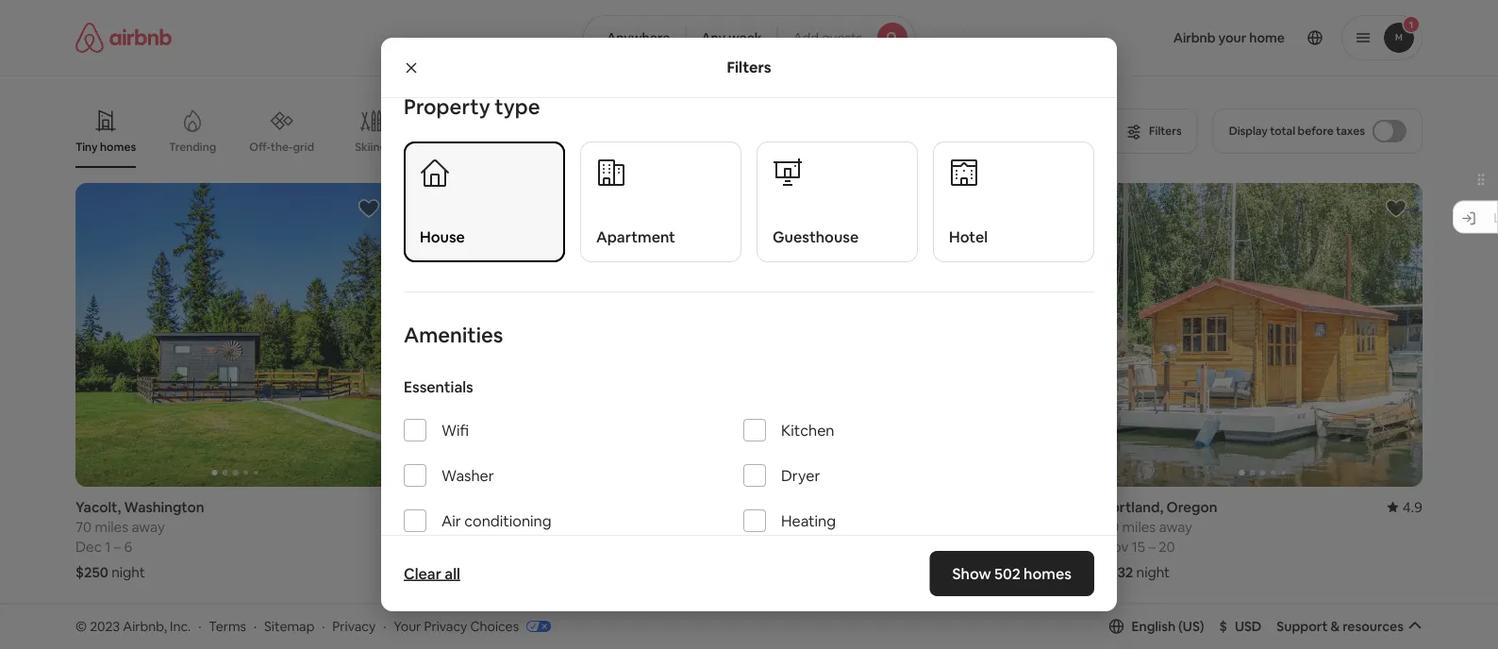 Task type: describe. For each thing, give the bounding box(es) containing it.
views
[[809, 139, 840, 154]]

show 502 homes
[[953, 564, 1072, 583]]

type
[[495, 93, 540, 120]]

group containing off-the-grid
[[76, 94, 1100, 168]]

show for show map
[[706, 535, 740, 552]]

502
[[995, 564, 1021, 583]]

english (us)
[[1132, 618, 1205, 635]]

your privacy choices
[[394, 618, 519, 635]]

portland, oregon 50 miles away nov 15 – 20 $132 night
[[1103, 498, 1218, 581]]

tiny homes
[[76, 140, 136, 154]]

3 · from the left
[[322, 618, 325, 635]]

amazing
[[760, 139, 807, 154]]

4 · from the left
[[383, 618, 386, 635]]

trending
[[169, 140, 216, 154]]

sitemap link
[[264, 618, 315, 635]]

any
[[702, 29, 726, 46]]

english
[[1132, 618, 1176, 635]]

terms
[[209, 618, 246, 635]]

off-
[[249, 139, 271, 154]]

support & resources button
[[1277, 618, 1423, 635]]

away for bend,
[[474, 518, 508, 536]]

clear all
[[404, 564, 460, 583]]

4.9 out of 5 average rating image
[[1388, 498, 1423, 516]]

1
[[105, 538, 111, 556]]

filters dialog
[[381, 38, 1117, 612]]

filters
[[727, 58, 772, 77]]

sitemap
[[264, 618, 315, 635]]

homes for tiny homes
[[100, 140, 136, 154]]

terms · sitemap · privacy ·
[[209, 618, 386, 635]]

kitchen
[[781, 421, 835, 440]]

air
[[442, 511, 461, 530]]

– for 16
[[804, 538, 811, 556]]

4.9
[[1403, 498, 1423, 516]]

resources
[[1343, 618, 1404, 635]]

cabins
[[602, 140, 638, 154]]

nov for 50
[[1103, 538, 1129, 556]]

tiny
[[76, 140, 98, 154]]

wifi
[[442, 421, 469, 440]]

98
[[418, 518, 435, 536]]

air conditioning
[[442, 511, 552, 530]]

treehouses
[[870, 140, 931, 154]]

homes inside filters 'dialog'
[[1024, 564, 1072, 583]]

show map
[[706, 535, 770, 552]]

add to wishlist: eugene, oregon image
[[358, 633, 380, 649]]

15
[[1132, 538, 1146, 556]]

show for show 502 homes
[[953, 564, 992, 583]]

privacy inside your privacy choices link
[[424, 618, 467, 635]]

guests
[[822, 29, 863, 46]]

heating
[[781, 511, 836, 530]]

historical
[[962, 139, 1012, 154]]

total
[[1271, 124, 1296, 138]]

none search field containing anywhere
[[583, 15, 916, 60]]

oregon for bend, oregon 98 miles away
[[459, 498, 510, 516]]

rhododendron,
[[761, 498, 865, 516]]

anywhere button
[[583, 15, 686, 60]]

apartment
[[596, 227, 676, 246]]

50
[[1103, 518, 1120, 536]]

amazing views
[[760, 139, 840, 154]]

anywhere
[[607, 29, 670, 46]]

any week
[[702, 29, 762, 46]]

english (us) button
[[1109, 618, 1205, 635]]

2 · from the left
[[254, 618, 257, 635]]

56
[[761, 518, 777, 536]]

miles for 56
[[780, 518, 814, 536]]

night for $250
[[111, 563, 145, 581]]

oregon for rhododendron, oregon 56 miles away nov 11 – 16
[[868, 498, 918, 516]]

before
[[1298, 124, 1334, 138]]

11
[[790, 538, 801, 556]]

$132
[[1103, 563, 1134, 581]]

night for $132
[[1137, 563, 1170, 581]]

$250
[[76, 563, 108, 581]]

privacy link
[[333, 618, 376, 635]]

©
[[76, 618, 87, 635]]

your privacy choices link
[[394, 618, 551, 636]]

portland,
[[1103, 498, 1164, 516]]

yacolt,
[[76, 498, 121, 516]]



Task type: vqa. For each thing, say whether or not it's contained in the screenshot.
'access'
no



Task type: locate. For each thing, give the bounding box(es) containing it.
– right 15
[[1149, 538, 1156, 556]]

oregon inside bend, oregon 98 miles away
[[459, 498, 510, 516]]

miles for 70
[[95, 518, 128, 536]]

– right 11
[[804, 538, 811, 556]]

away for rhododendron,
[[817, 518, 850, 536]]

skiing
[[355, 140, 387, 154]]

night inside yacolt, washington 70 miles away dec 1 – 6 $250 night
[[111, 563, 145, 581]]

away down washington
[[132, 518, 165, 536]]

the-
[[271, 139, 293, 154]]

16
[[815, 538, 829, 556]]

1 horizontal spatial add to wishlist: portland, oregon image
[[1386, 197, 1408, 220]]

grid
[[293, 139, 314, 154]]

add to wishlist: yacolt, washington image
[[358, 197, 380, 220]]

away inside bend, oregon 98 miles away
[[474, 518, 508, 536]]

3 – from the left
[[1149, 538, 1156, 556]]

0 horizontal spatial privacy
[[333, 618, 376, 635]]

·
[[198, 618, 201, 635], [254, 618, 257, 635], [322, 618, 325, 635], [383, 618, 386, 635]]

profile element
[[938, 0, 1423, 76]]

add to wishlist: portland, oregon image
[[1386, 197, 1408, 220], [1043, 633, 1066, 649]]

3 away from the left
[[817, 518, 850, 536]]

your
[[394, 618, 421, 635]]

1 away from the left
[[132, 518, 165, 536]]

–
[[114, 538, 121, 556], [804, 538, 811, 556], [1149, 538, 1156, 556]]

away up 16 in the right bottom of the page
[[817, 518, 850, 536]]

away for yacolt,
[[132, 518, 165, 536]]

display total before taxes
[[1229, 124, 1366, 138]]

off-the-grid
[[249, 139, 314, 154]]

1 miles from the left
[[95, 518, 128, 536]]

2 nov from the left
[[1103, 538, 1129, 556]]

away right air
[[474, 518, 508, 536]]

nov inside portland, oregon 50 miles away nov 15 – 20 $132 night
[[1103, 538, 1129, 556]]

washington
[[124, 498, 204, 516]]

house
[[420, 227, 465, 246]]

map
[[743, 535, 770, 552]]

washer
[[442, 466, 494, 485]]

group
[[76, 94, 1100, 168], [76, 183, 395, 487], [418, 183, 738, 487], [761, 183, 1081, 487], [1103, 183, 1423, 487], [76, 619, 395, 649], [418, 619, 738, 649], [761, 619, 1081, 649], [1103, 619, 1423, 649]]

show 502 homes link
[[930, 551, 1095, 596]]

support
[[1277, 618, 1328, 635]]

1 horizontal spatial show
[[953, 564, 992, 583]]

away inside rhododendron, oregon 56 miles away nov 11 – 16
[[817, 518, 850, 536]]

2 horizontal spatial –
[[1149, 538, 1156, 556]]

homes right historical
[[1015, 139, 1051, 154]]

night
[[111, 563, 145, 581], [452, 563, 486, 581], [1137, 563, 1170, 581]]

· right add to wishlist: eugene, oregon image
[[383, 618, 386, 635]]

homes for historical homes
[[1015, 139, 1051, 154]]

display total before taxes button
[[1213, 109, 1423, 154]]

miles up 11
[[780, 518, 814, 536]]

nov down 50
[[1103, 538, 1129, 556]]

privacy
[[333, 618, 376, 635], [424, 618, 467, 635]]

3 oregon from the left
[[1167, 498, 1218, 516]]

away inside yacolt, washington 70 miles away dec 1 – 6 $250 night
[[132, 518, 165, 536]]

© 2023 airbnb, inc. ·
[[76, 618, 201, 635]]

oregon inside rhododendron, oregon 56 miles away nov 11 – 16
[[868, 498, 918, 516]]

away for portland,
[[1159, 518, 1193, 536]]

· left privacy link
[[322, 618, 325, 635]]

nov inside rhododendron, oregon 56 miles away nov 11 – 16
[[761, 538, 786, 556]]

property type
[[404, 93, 540, 120]]

– right 1
[[114, 538, 121, 556]]

amenities
[[404, 321, 503, 348]]

20
[[1159, 538, 1176, 556]]

clear
[[404, 564, 442, 583]]

1 oregon from the left
[[459, 498, 510, 516]]

show inside 'button'
[[706, 535, 740, 552]]

conditioning
[[465, 511, 552, 530]]

night down the 6 at the left bottom
[[111, 563, 145, 581]]

1 night from the left
[[111, 563, 145, 581]]

None search field
[[583, 15, 916, 60]]

2 miles from the left
[[438, 518, 471, 536]]

0 horizontal spatial –
[[114, 538, 121, 556]]

0 vertical spatial add to wishlist: portland, oregon image
[[1386, 197, 1408, 220]]

bend, oregon 98 miles away
[[418, 498, 510, 536]]

– for 20
[[1149, 538, 1156, 556]]

miles inside rhododendron, oregon 56 miles away nov 11 – 16
[[780, 518, 814, 536]]

miles up 1
[[95, 518, 128, 536]]

airbnb,
[[123, 618, 167, 635]]

add guests button
[[777, 15, 916, 60]]

miles inside bend, oregon 98 miles away
[[438, 518, 471, 536]]

night inside portland, oregon 50 miles away nov 15 – 20 $132 night
[[1137, 563, 1170, 581]]

support & resources
[[1277, 618, 1404, 635]]

miles down bend,
[[438, 518, 471, 536]]

0 horizontal spatial show
[[706, 535, 740, 552]]

oregon right rhododendron,
[[868, 498, 918, 516]]

taxes
[[1337, 124, 1366, 138]]

0 horizontal spatial oregon
[[459, 498, 510, 516]]

0 vertical spatial show
[[706, 535, 740, 552]]

add
[[793, 29, 819, 46]]

display
[[1229, 124, 1268, 138]]

2 – from the left
[[804, 538, 811, 556]]

1 vertical spatial add to wishlist: portland, oregon image
[[1043, 633, 1066, 649]]

show left 502
[[953, 564, 992, 583]]

2 horizontal spatial night
[[1137, 563, 1170, 581]]

omg!
[[688, 140, 718, 154]]

– inside yacolt, washington 70 miles away dec 1 – 6 $250 night
[[114, 538, 121, 556]]

homes
[[1015, 139, 1051, 154], [100, 140, 136, 154], [1024, 564, 1072, 583]]

– inside rhododendron, oregon 56 miles away nov 11 – 16
[[804, 538, 811, 556]]

2 oregon from the left
[[868, 498, 918, 516]]

clear all button
[[395, 555, 470, 593]]

3 night from the left
[[1137, 563, 1170, 581]]

all
[[445, 564, 460, 583]]

show inside filters 'dialog'
[[953, 564, 992, 583]]

away
[[132, 518, 165, 536], [474, 518, 508, 536], [817, 518, 850, 536], [1159, 518, 1193, 536]]

1 – from the left
[[114, 538, 121, 556]]

privacy right your
[[424, 618, 467, 635]]

hotel button
[[933, 141, 1095, 262]]

0 horizontal spatial night
[[111, 563, 145, 581]]

any week button
[[685, 15, 778, 60]]

2 night from the left
[[452, 563, 486, 581]]

3 miles from the left
[[780, 518, 814, 536]]

· right the terms
[[254, 618, 257, 635]]

1 · from the left
[[198, 618, 201, 635]]

oregon for portland, oregon 50 miles away nov 15 – 20 $132 night
[[1167, 498, 1218, 516]]

dryer
[[781, 466, 821, 485]]

0 horizontal spatial add to wishlist: portland, oregon image
[[1043, 633, 1066, 649]]

guesthouse
[[773, 227, 859, 246]]

$
[[1220, 618, 1228, 635]]

rhododendron, oregon 56 miles away nov 11 – 16
[[761, 498, 918, 556]]

dec
[[76, 538, 102, 556]]

miles for 98
[[438, 518, 471, 536]]

add to wishlist: chinook, washington image
[[700, 633, 723, 649]]

apartment button
[[580, 141, 742, 262]]

$148
[[418, 563, 449, 581]]

away inside portland, oregon 50 miles away nov 15 – 20 $132 night
[[1159, 518, 1193, 536]]

oregon down washer
[[459, 498, 510, 516]]

(us)
[[1179, 618, 1205, 635]]

1 horizontal spatial oregon
[[868, 498, 918, 516]]

1 privacy from the left
[[333, 618, 376, 635]]

$148 night
[[418, 563, 486, 581]]

yacolt, washington 70 miles away dec 1 – 6 $250 night
[[76, 498, 204, 581]]

1 nov from the left
[[761, 538, 786, 556]]

1 horizontal spatial night
[[452, 563, 486, 581]]

4 away from the left
[[1159, 518, 1193, 536]]

miles for 50
[[1123, 518, 1156, 536]]

night right $148
[[452, 563, 486, 581]]

night down 20
[[1137, 563, 1170, 581]]

property
[[404, 93, 490, 120]]

4 miles from the left
[[1123, 518, 1156, 536]]

6
[[124, 538, 132, 556]]

bend,
[[418, 498, 456, 516]]

0 horizontal spatial nov
[[761, 538, 786, 556]]

miles up 15
[[1123, 518, 1156, 536]]

show left map
[[706, 535, 740, 552]]

historical homes
[[962, 139, 1051, 154]]

oregon up 20
[[1167, 498, 1218, 516]]

1 horizontal spatial nov
[[1103, 538, 1129, 556]]

oregon
[[459, 498, 510, 516], [868, 498, 918, 516], [1167, 498, 1218, 516]]

homes right 502
[[1024, 564, 1072, 583]]

terms link
[[209, 618, 246, 635]]

beach
[[438, 140, 470, 154]]

1 horizontal spatial privacy
[[424, 618, 467, 635]]

$ usd
[[1220, 618, 1262, 635]]

miles inside portland, oregon 50 miles away nov 15 – 20 $132 night
[[1123, 518, 1156, 536]]

2 privacy from the left
[[424, 618, 467, 635]]

inc.
[[170, 618, 191, 635]]

nov for 56
[[761, 538, 786, 556]]

choices
[[470, 618, 519, 635]]

&
[[1331, 618, 1340, 635]]

– for 6
[[114, 538, 121, 556]]

show map button
[[687, 521, 812, 566]]

nov down 56
[[761, 538, 786, 556]]

essentials
[[404, 377, 474, 396]]

· right inc.
[[198, 618, 201, 635]]

add guests
[[793, 29, 863, 46]]

privacy left your
[[333, 618, 376, 635]]

away up 20
[[1159, 518, 1193, 536]]

oregon inside portland, oregon 50 miles away nov 15 – 20 $132 night
[[1167, 498, 1218, 516]]

1 vertical spatial show
[[953, 564, 992, 583]]

1 horizontal spatial –
[[804, 538, 811, 556]]

mansions
[[512, 140, 562, 154]]

– inside portland, oregon 50 miles away nov 15 – 20 $132 night
[[1149, 538, 1156, 556]]

hotel
[[949, 227, 988, 246]]

guesthouse button
[[757, 141, 918, 262]]

miles inside yacolt, washington 70 miles away dec 1 – 6 $250 night
[[95, 518, 128, 536]]

2 horizontal spatial oregon
[[1167, 498, 1218, 516]]

homes right the tiny
[[100, 140, 136, 154]]

2 away from the left
[[474, 518, 508, 536]]



